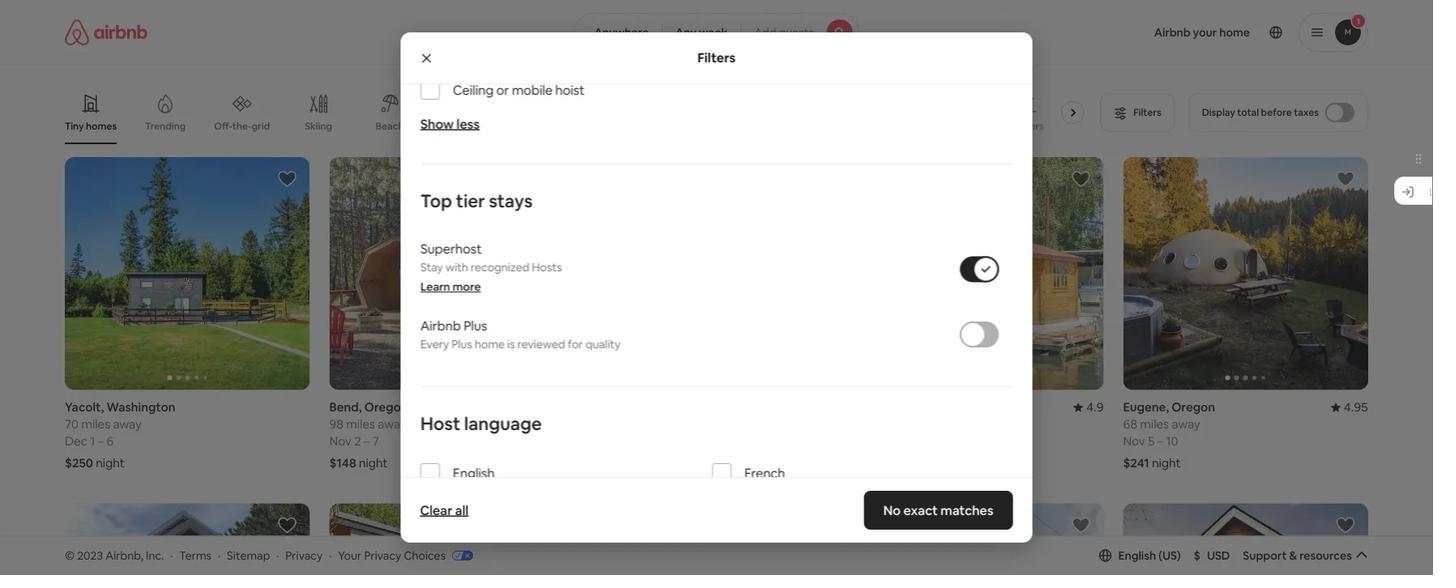 Task type: vqa. For each thing, say whether or not it's contained in the screenshot.
the bottom without
no



Task type: locate. For each thing, give the bounding box(es) containing it.
3 night from the left
[[1152, 455, 1181, 471]]

clear all button
[[412, 494, 477, 527]]

eugene,
[[1123, 399, 1169, 415]]

68
[[1123, 416, 1138, 432]]

away up 10
[[1172, 416, 1201, 432]]

7
[[372, 433, 379, 449]]

away for dec 1 – 6
[[113, 416, 142, 432]]

· right inc.
[[170, 548, 173, 563]]

– inside eugene, oregon 68 miles away nov 5 – 10 $241 night
[[1158, 433, 1164, 449]]

– inside the bend, oregon 98 miles away nov 2 – 7 $148 night
[[364, 433, 370, 449]]

1 nov from the left
[[329, 433, 352, 449]]

1 horizontal spatial english
[[1119, 548, 1156, 563]]

0 vertical spatial show
[[420, 116, 454, 132]]

2 · from the left
[[218, 548, 221, 563]]

show left less
[[420, 116, 454, 132]]

top
[[420, 189, 452, 212]]

group
[[65, 81, 1091, 144], [65, 157, 310, 390], [329, 157, 575, 390], [594, 157, 839, 390], [859, 157, 1104, 390], [1123, 157, 1369, 390], [65, 504, 310, 575], [329, 504, 575, 575], [594, 504, 839, 575], [859, 504, 1104, 575], [1123, 504, 1369, 575]]

1 vertical spatial show
[[679, 477, 708, 492]]

oregon for bend, oregon 98 miles away nov 2 – 7 $148 night
[[365, 399, 408, 415]]

– for 10
[[1158, 433, 1164, 449]]

2 horizontal spatial away
[[1172, 416, 1201, 432]]

night inside the bend, oregon 98 miles away nov 2 – 7 $148 night
[[359, 455, 388, 471]]

recognized
[[470, 260, 529, 275]]

1 horizontal spatial away
[[378, 416, 406, 432]]

plus up home
[[463, 317, 487, 334]]

profile element
[[879, 0, 1369, 65]]

airbnb plus every plus home is reviewed for quality
[[420, 317, 620, 352]]

sitemap link
[[227, 548, 270, 563]]

night inside eugene, oregon 68 miles away nov 5 – 10 $241 night
[[1152, 455, 1181, 471]]

terms
[[179, 548, 212, 563]]

night down 6
[[96, 455, 125, 471]]

– left the 7
[[364, 433, 370, 449]]

1 horizontal spatial miles
[[346, 416, 375, 432]]

1 horizontal spatial night
[[359, 455, 388, 471]]

show less button
[[420, 116, 479, 132]]

$ usd
[[1194, 548, 1230, 563]]

miles inside yacolt, washington 70 miles away dec 1 – 6 $250 night
[[81, 416, 110, 432]]

1 horizontal spatial nov
[[1123, 433, 1146, 449]]

filters
[[698, 49, 736, 66]]

night down 10
[[1152, 455, 1181, 471]]

oregon inside the bend, oregon 98 miles away nov 2 – 7 $148 night
[[365, 399, 408, 415]]

support & resources
[[1243, 548, 1352, 563]]

anywhere button
[[574, 13, 663, 52]]

show for show less
[[420, 116, 454, 132]]

group containing off-the-grid
[[65, 81, 1091, 144]]

show less
[[420, 116, 479, 132]]

1 horizontal spatial privacy
[[364, 548, 401, 563]]

1 – from the left
[[98, 433, 104, 449]]

– right 5
[[1158, 433, 1164, 449]]

away up the 7
[[378, 416, 406, 432]]

hosts
[[532, 260, 562, 275]]

learn
[[420, 280, 450, 294]]

1
[[90, 433, 95, 449]]

clear all
[[420, 502, 469, 519]]

miles inside the bend, oregon 98 miles away nov 2 – 7 $148 night
[[346, 416, 375, 432]]

away inside yacolt, washington 70 miles away dec 1 – 6 $250 night
[[113, 416, 142, 432]]

yacolt, washington 70 miles away dec 1 – 6 $250 night
[[65, 399, 176, 471]]

2 night from the left
[[359, 455, 388, 471]]

98
[[329, 416, 344, 432]]

english up all
[[453, 465, 494, 481]]

top tier stays
[[420, 189, 532, 212]]

night inside yacolt, washington 70 miles away dec 1 – 6 $250 night
[[96, 455, 125, 471]]

2 away from the left
[[378, 416, 406, 432]]

3 – from the left
[[1158, 433, 1164, 449]]

oregon inside eugene, oregon 68 miles away nov 5 – 10 $241 night
[[1172, 399, 1216, 415]]

– for 7
[[364, 433, 370, 449]]

0 horizontal spatial show
[[420, 116, 454, 132]]

1 night from the left
[[96, 455, 125, 471]]

0 horizontal spatial away
[[113, 416, 142, 432]]

hoist
[[555, 81, 584, 98]]

nov left 5
[[1123, 433, 1146, 449]]

oregon up the 7
[[365, 399, 408, 415]]

oregon for eugene, oregon 68 miles away nov 5 – 10 $241 night
[[1172, 399, 1216, 415]]

show
[[420, 116, 454, 132], [679, 477, 708, 492]]

miles inside eugene, oregon 68 miles away nov 5 – 10 $241 night
[[1140, 416, 1169, 432]]

0 horizontal spatial nov
[[329, 433, 352, 449]]

no
[[884, 502, 901, 519]]

miles up 2
[[346, 416, 375, 432]]

3 miles from the left
[[1140, 416, 1169, 432]]

miles for 5
[[1140, 416, 1169, 432]]

away
[[113, 416, 142, 432], [378, 416, 406, 432], [1172, 416, 1201, 432]]

0 horizontal spatial night
[[96, 455, 125, 471]]

nov
[[329, 433, 352, 449], [1123, 433, 1146, 449]]

– inside yacolt, washington 70 miles away dec 1 – 6 $250 night
[[98, 433, 104, 449]]

· left "privacy" link
[[277, 548, 279, 563]]

nov inside the bend, oregon 98 miles away nov 2 – 7 $148 night
[[329, 433, 352, 449]]

0 horizontal spatial –
[[98, 433, 104, 449]]

plus
[[463, 317, 487, 334], [451, 337, 472, 352]]

taxes
[[1294, 106, 1319, 119]]

privacy down add to wishlist: chinook, washington icon at bottom
[[286, 548, 323, 563]]

0 vertical spatial english
[[453, 465, 494, 481]]

1 horizontal spatial show
[[679, 477, 708, 492]]

4.95
[[1344, 399, 1369, 415]]

1 away from the left
[[113, 416, 142, 432]]

– right 1
[[98, 433, 104, 449]]

or
[[496, 81, 509, 98]]

add guests
[[755, 25, 814, 40]]

1 oregon from the left
[[365, 399, 408, 415]]

2 horizontal spatial –
[[1158, 433, 1164, 449]]

add guests button
[[741, 13, 859, 52]]

0 horizontal spatial oregon
[[365, 399, 408, 415]]

1 horizontal spatial –
[[364, 433, 370, 449]]

bend,
[[329, 399, 362, 415]]

miles up 1
[[81, 416, 110, 432]]

2023
[[77, 548, 103, 563]]

grid
[[252, 120, 270, 132]]

show inside the filters dialog
[[420, 116, 454, 132]]

plus right every
[[451, 337, 472, 352]]

add to wishlist: portland, oregon image
[[1072, 169, 1091, 189], [1072, 516, 1091, 535], [1336, 516, 1356, 535]]

nov left 2
[[329, 433, 352, 449]]

miles up 5
[[1140, 416, 1169, 432]]

support
[[1243, 548, 1287, 563]]

oregon up 10
[[1172, 399, 1216, 415]]

nov inside eugene, oregon 68 miles away nov 5 – 10 $241 night
[[1123, 433, 1146, 449]]

terms link
[[179, 548, 212, 563]]

2 – from the left
[[364, 433, 370, 449]]

oregon
[[365, 399, 408, 415], [1172, 399, 1216, 415]]

None search field
[[574, 13, 859, 52]]

show left map
[[679, 477, 708, 492]]

english left (us)
[[1119, 548, 1156, 563]]

1 vertical spatial english
[[1119, 548, 1156, 563]]

0 horizontal spatial privacy
[[286, 548, 323, 563]]

privacy link
[[286, 548, 323, 563]]

1 privacy from the left
[[286, 548, 323, 563]]

2 miles from the left
[[346, 416, 375, 432]]

host language
[[420, 412, 542, 435]]

· left the your
[[329, 548, 332, 563]]

1 miles from the left
[[81, 416, 110, 432]]

©
[[65, 548, 75, 563]]

2 horizontal spatial night
[[1152, 455, 1181, 471]]

4.9
[[1087, 399, 1104, 415]]

2 nov from the left
[[1123, 433, 1146, 449]]

homes
[[86, 120, 117, 132]]

english inside the filters dialog
[[453, 465, 494, 481]]

english
[[453, 465, 494, 481], [1119, 548, 1156, 563]]

show map
[[679, 477, 735, 492]]

away inside the bend, oregon 98 miles away nov 2 – 7 $148 night
[[378, 416, 406, 432]]

privacy right the your
[[364, 548, 401, 563]]

english (us)
[[1119, 548, 1181, 563]]

with
[[445, 260, 468, 275]]

0 horizontal spatial english
[[453, 465, 494, 481]]

none search field containing anywhere
[[574, 13, 859, 52]]

miles for 2
[[346, 416, 375, 432]]

show inside show map button
[[679, 477, 708, 492]]

airbnb
[[420, 317, 461, 334]]

night down the 7
[[359, 455, 388, 471]]

3 · from the left
[[277, 548, 279, 563]]

2 oregon from the left
[[1172, 399, 1216, 415]]

2 horizontal spatial miles
[[1140, 416, 1169, 432]]

0 horizontal spatial miles
[[81, 416, 110, 432]]

beach
[[376, 120, 404, 132]]

airbnb,
[[106, 548, 143, 563]]

superhost stay with recognized hosts learn more
[[420, 240, 562, 294]]

night
[[96, 455, 125, 471], [359, 455, 388, 471], [1152, 455, 1181, 471]]

· right terms
[[218, 548, 221, 563]]

3 away from the left
[[1172, 416, 1201, 432]]

french
[[744, 465, 785, 481]]

all
[[455, 502, 469, 519]]

·
[[170, 548, 173, 563], [218, 548, 221, 563], [277, 548, 279, 563], [329, 548, 332, 563]]

away down "washington"
[[113, 416, 142, 432]]

1 horizontal spatial oregon
[[1172, 399, 1216, 415]]



Task type: describe. For each thing, give the bounding box(es) containing it.
– for 6
[[98, 433, 104, 449]]

english for english (us)
[[1119, 548, 1156, 563]]

miles for 1
[[81, 416, 110, 432]]

dec
[[65, 433, 87, 449]]

$148
[[329, 455, 356, 471]]

learn more link
[[420, 280, 481, 294]]

$241
[[1123, 455, 1150, 471]]

show for show map
[[679, 477, 708, 492]]

6
[[107, 433, 114, 449]]

&
[[1290, 548, 1297, 563]]

any week
[[676, 25, 728, 40]]

guests
[[779, 25, 814, 40]]

2 privacy from the left
[[364, 548, 401, 563]]

4.95 out of 5 average rating image
[[1331, 399, 1369, 415]]

less
[[456, 116, 479, 132]]

away for nov 2 – 7
[[378, 416, 406, 432]]

mobile
[[512, 81, 552, 98]]

before
[[1261, 106, 1292, 119]]

ceiling or mobile hoist
[[453, 81, 584, 98]]

any week button
[[662, 13, 742, 52]]

sitemap
[[227, 548, 270, 563]]

1 vertical spatial plus
[[451, 337, 472, 352]]

night for dec 1 – 6
[[96, 455, 125, 471]]

washington
[[107, 399, 176, 415]]

1 · from the left
[[170, 548, 173, 563]]

tier
[[456, 189, 485, 212]]

home
[[474, 337, 504, 352]]

your
[[338, 548, 362, 563]]

eugene, oregon 68 miles away nov 5 – 10 $241 night
[[1123, 399, 1216, 471]]

tiny
[[65, 120, 84, 132]]

total
[[1238, 106, 1259, 119]]

ceiling
[[453, 81, 493, 98]]

choices
[[404, 548, 446, 563]]

night for nov 2 – 7
[[359, 455, 388, 471]]

for
[[568, 337, 583, 352]]

your privacy choices
[[338, 548, 446, 563]]

no exact matches link
[[864, 491, 1013, 530]]

$
[[1194, 548, 1201, 563]]

inc.
[[146, 548, 164, 563]]

display total before taxes button
[[1188, 93, 1369, 132]]

display total before taxes
[[1202, 106, 1319, 119]]

anywhere
[[594, 25, 649, 40]]

superhost
[[420, 240, 481, 257]]

usd
[[1207, 548, 1230, 563]]

stays
[[489, 189, 532, 212]]

support & resources button
[[1243, 548, 1369, 563]]

is
[[507, 337, 515, 352]]

clear
[[420, 502, 452, 519]]

skiing
[[305, 120, 332, 132]]

reviewed
[[517, 337, 565, 352]]

10
[[1166, 433, 1179, 449]]

away inside eugene, oregon 68 miles away nov 5 – 10 $241 night
[[1172, 416, 1201, 432]]

no exact matches
[[884, 502, 994, 519]]

add to wishlist: chinook, washington image
[[278, 516, 297, 535]]

your privacy choices link
[[338, 548, 473, 564]]

5
[[1148, 433, 1155, 449]]

map
[[711, 477, 735, 492]]

week
[[699, 25, 728, 40]]

show map button
[[663, 465, 770, 504]]

0 vertical spatial plus
[[463, 317, 487, 334]]

off-the-grid
[[214, 120, 270, 132]]

the-
[[232, 120, 252, 132]]

language
[[464, 412, 542, 435]]

add to wishlist: yacolt, washington image
[[278, 169, 297, 189]]

towers
[[1011, 120, 1044, 132]]

display
[[1202, 106, 1236, 119]]

more
[[452, 280, 481, 294]]

add
[[755, 25, 777, 40]]

$250
[[65, 455, 93, 471]]

4.9 out of 5 average rating image
[[1074, 399, 1104, 415]]

exact
[[904, 502, 938, 519]]

host
[[420, 412, 460, 435]]

yacolt,
[[65, 399, 104, 415]]

english for english
[[453, 465, 494, 481]]

(us)
[[1159, 548, 1181, 563]]

matches
[[941, 502, 994, 519]]

terms · sitemap · privacy ·
[[179, 548, 332, 563]]

quality
[[585, 337, 620, 352]]

nov for 68
[[1123, 433, 1146, 449]]

mansions
[[440, 120, 482, 132]]

70
[[65, 416, 79, 432]]

add to wishlist: eugene, oregon image
[[1336, 169, 1356, 189]]

resources
[[1300, 548, 1352, 563]]

stay
[[420, 260, 443, 275]]

trending
[[145, 120, 186, 132]]

english (us) button
[[1099, 548, 1181, 563]]

2
[[354, 433, 361, 449]]

4 · from the left
[[329, 548, 332, 563]]

nov for 98
[[329, 433, 352, 449]]

filters dialog
[[401, 0, 1033, 575]]



